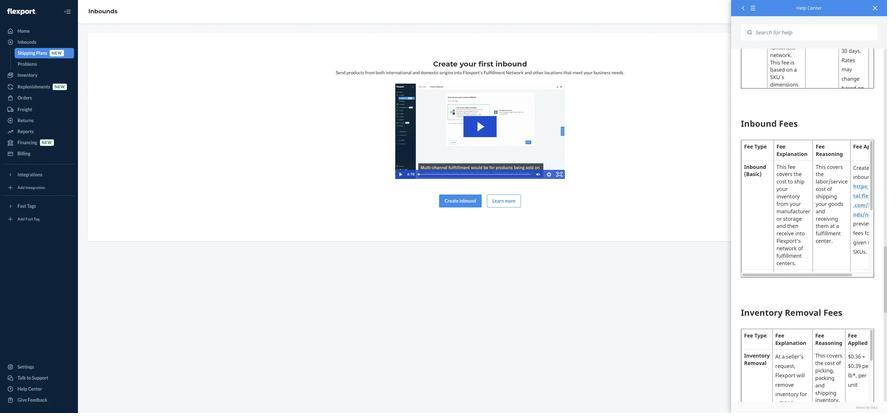 Task type: describe. For each thing, give the bounding box(es) containing it.
elevio by dixa
[[857, 406, 878, 411]]

tag
[[34, 217, 40, 222]]

1 vertical spatial fast
[[26, 217, 33, 222]]

inventory link
[[4, 70, 74, 81]]

0 vertical spatial help center
[[797, 5, 822, 11]]

learn
[[493, 198, 504, 204]]

reports link
[[4, 127, 74, 137]]

reports
[[18, 129, 34, 135]]

inventory
[[18, 72, 37, 78]]

flexport's
[[463, 70, 483, 75]]

add fast tag link
[[4, 214, 74, 225]]

talk to support button
[[4, 374, 74, 384]]

settings link
[[4, 363, 74, 373]]

billing
[[18, 151, 30, 157]]

0 vertical spatial inbounds link
[[88, 8, 117, 15]]

by
[[866, 406, 870, 411]]

from
[[365, 70, 375, 75]]

1 vertical spatial help center
[[18, 387, 42, 393]]

0 horizontal spatial inbounds link
[[4, 37, 74, 47]]

dixa
[[871, 406, 878, 411]]

learn more
[[493, 198, 516, 204]]

2 and from the left
[[525, 70, 532, 75]]

give feedback button
[[4, 396, 74, 406]]

1 and from the left
[[413, 70, 420, 75]]

inbound inside button
[[460, 198, 476, 204]]

new for financing
[[42, 141, 52, 145]]

home
[[18, 28, 30, 34]]

create inbound
[[445, 198, 476, 204]]

feedback
[[28, 398, 47, 404]]

support
[[32, 376, 48, 382]]

create inbound button
[[439, 195, 482, 208]]

talk
[[18, 376, 26, 382]]

international
[[386, 70, 412, 75]]

add integration
[[18, 186, 45, 191]]

give feedback
[[18, 398, 47, 404]]

integrations
[[18, 172, 42, 178]]

fast tags button
[[4, 201, 74, 212]]

business
[[594, 70, 611, 75]]

add for add integration
[[18, 186, 25, 191]]

freight link
[[4, 105, 74, 115]]

tags
[[27, 204, 36, 209]]

meet
[[573, 70, 583, 75]]

create for inbound
[[445, 198, 459, 204]]

0 vertical spatial help
[[797, 5, 807, 11]]

that
[[564, 70, 572, 75]]

integration
[[26, 186, 45, 191]]

fast tags
[[18, 204, 36, 209]]

more
[[505, 198, 516, 204]]

orders link
[[4, 93, 74, 103]]

help center link
[[4, 385, 74, 395]]

create your first inbound send products from both international and domestic origins into flexport's fulfillment network and other locations that meet your business needs.
[[336, 60, 625, 75]]

Search search field
[[752, 24, 878, 41]]

integrations button
[[4, 170, 74, 180]]



Task type: vqa. For each thing, say whether or not it's contained in the screenshot.
meet
yes



Task type: locate. For each thing, give the bounding box(es) containing it.
add integration link
[[4, 183, 74, 193]]

inbounds link
[[88, 8, 117, 15], [4, 37, 74, 47]]

1 horizontal spatial inbounds
[[88, 8, 117, 15]]

0 horizontal spatial your
[[460, 60, 477, 69]]

other
[[533, 70, 544, 75]]

give
[[18, 398, 27, 404]]

1 vertical spatial create
[[445, 198, 459, 204]]

create
[[433, 60, 458, 69], [445, 198, 459, 204]]

0 vertical spatial your
[[460, 60, 477, 69]]

1 horizontal spatial your
[[584, 70, 593, 75]]

both
[[376, 70, 385, 75]]

1 vertical spatial help
[[18, 387, 27, 393]]

billing link
[[4, 149, 74, 159]]

0 horizontal spatial help center
[[18, 387, 42, 393]]

problems
[[18, 61, 37, 67]]

shipping
[[18, 50, 35, 56]]

1 vertical spatial inbound
[[460, 198, 476, 204]]

inbound
[[496, 60, 527, 69], [460, 198, 476, 204]]

problems link
[[14, 59, 74, 70]]

and left other
[[525, 70, 532, 75]]

0 horizontal spatial and
[[413, 70, 420, 75]]

video element
[[395, 84, 565, 179]]

fast inside dropdown button
[[18, 204, 26, 209]]

add left 'integration'
[[18, 186, 25, 191]]

new right "plans"
[[52, 51, 62, 56]]

freight
[[18, 107, 32, 112]]

returns
[[18, 118, 34, 123]]

send
[[336, 70, 346, 75]]

origins
[[440, 70, 453, 75]]

fast left tag at the left
[[26, 217, 33, 222]]

1 vertical spatial new
[[55, 85, 65, 90]]

learn more button
[[487, 195, 521, 208]]

new for shipping plans
[[52, 51, 62, 56]]

new down reports link
[[42, 141, 52, 145]]

create inside create your first inbound send products from both international and domestic origins into flexport's fulfillment network and other locations that meet your business needs.
[[433, 60, 458, 69]]

create for your
[[433, 60, 458, 69]]

add fast tag
[[18, 217, 40, 222]]

add inside 'link'
[[18, 186, 25, 191]]

new for replenishments
[[55, 85, 65, 90]]

elevio
[[857, 406, 866, 411]]

1 horizontal spatial help center
[[797, 5, 822, 11]]

center down talk to support
[[28, 387, 42, 393]]

close navigation image
[[64, 8, 71, 16]]

into
[[454, 70, 462, 75]]

fast left tags
[[18, 204, 26, 209]]

plans
[[36, 50, 47, 56]]

talk to support
[[18, 376, 48, 382]]

products
[[347, 70, 364, 75]]

replenishments
[[18, 84, 50, 90]]

inbound left learn
[[460, 198, 476, 204]]

1 vertical spatial inbounds
[[18, 39, 36, 45]]

add
[[18, 186, 25, 191], [18, 217, 25, 222]]

add down fast tags
[[18, 217, 25, 222]]

1 vertical spatial your
[[584, 70, 593, 75]]

0 vertical spatial inbounds
[[88, 8, 117, 15]]

1 horizontal spatial inbounds link
[[88, 8, 117, 15]]

1 horizontal spatial center
[[808, 5, 822, 11]]

new up orders link
[[55, 85, 65, 90]]

0 vertical spatial add
[[18, 186, 25, 191]]

1 horizontal spatial help
[[797, 5, 807, 11]]

center up the search search field
[[808, 5, 822, 11]]

your right meet
[[584, 70, 593, 75]]

needs.
[[612, 70, 625, 75]]

and
[[413, 70, 420, 75], [525, 70, 532, 75]]

home link
[[4, 26, 74, 36]]

1 vertical spatial center
[[28, 387, 42, 393]]

new
[[52, 51, 62, 56], [55, 85, 65, 90], [42, 141, 52, 145]]

financing
[[18, 140, 37, 146]]

2 add from the top
[[18, 217, 25, 222]]

orders
[[18, 95, 32, 101]]

create inside button
[[445, 198, 459, 204]]

0 horizontal spatial center
[[28, 387, 42, 393]]

help up the give at the left bottom of the page
[[18, 387, 27, 393]]

your up flexport's
[[460, 60, 477, 69]]

inbound inside create your first inbound send products from both international and domestic origins into flexport's fulfillment network and other locations that meet your business needs.
[[496, 60, 527, 69]]

0 vertical spatial center
[[808, 5, 822, 11]]

0 vertical spatial fast
[[18, 204, 26, 209]]

elevio by dixa link
[[741, 406, 878, 411]]

and left "domestic"
[[413, 70, 420, 75]]

help center
[[797, 5, 822, 11], [18, 387, 42, 393]]

0 horizontal spatial help
[[18, 387, 27, 393]]

0 vertical spatial create
[[433, 60, 458, 69]]

locations
[[545, 70, 563, 75]]

help center up the search search field
[[797, 5, 822, 11]]

0 horizontal spatial inbound
[[460, 198, 476, 204]]

help center down to
[[18, 387, 42, 393]]

flexport logo image
[[7, 8, 36, 15]]

returns link
[[4, 116, 74, 126]]

first
[[479, 60, 494, 69]]

0 vertical spatial inbound
[[496, 60, 527, 69]]

fulfillment
[[484, 70, 505, 75]]

1 vertical spatial add
[[18, 217, 25, 222]]

fast
[[18, 204, 26, 209], [26, 217, 33, 222]]

1 horizontal spatial inbound
[[496, 60, 527, 69]]

1 add from the top
[[18, 186, 25, 191]]

domestic
[[421, 70, 439, 75]]

0 horizontal spatial inbounds
[[18, 39, 36, 45]]

inbound up 'network'
[[496, 60, 527, 69]]

your
[[460, 60, 477, 69], [584, 70, 593, 75]]

inbounds
[[88, 8, 117, 15], [18, 39, 36, 45]]

1 vertical spatial inbounds link
[[4, 37, 74, 47]]

center
[[808, 5, 822, 11], [28, 387, 42, 393]]

2 vertical spatial new
[[42, 141, 52, 145]]

help up the search search field
[[797, 5, 807, 11]]

add for add fast tag
[[18, 217, 25, 222]]

help
[[797, 5, 807, 11], [18, 387, 27, 393]]

shipping plans
[[18, 50, 47, 56]]

to
[[27, 376, 31, 382]]

0 vertical spatial new
[[52, 51, 62, 56]]

settings
[[18, 365, 34, 370]]

network
[[506, 70, 524, 75]]

1 horizontal spatial and
[[525, 70, 532, 75]]

video thumbnail image
[[395, 84, 565, 179], [395, 84, 565, 179]]



